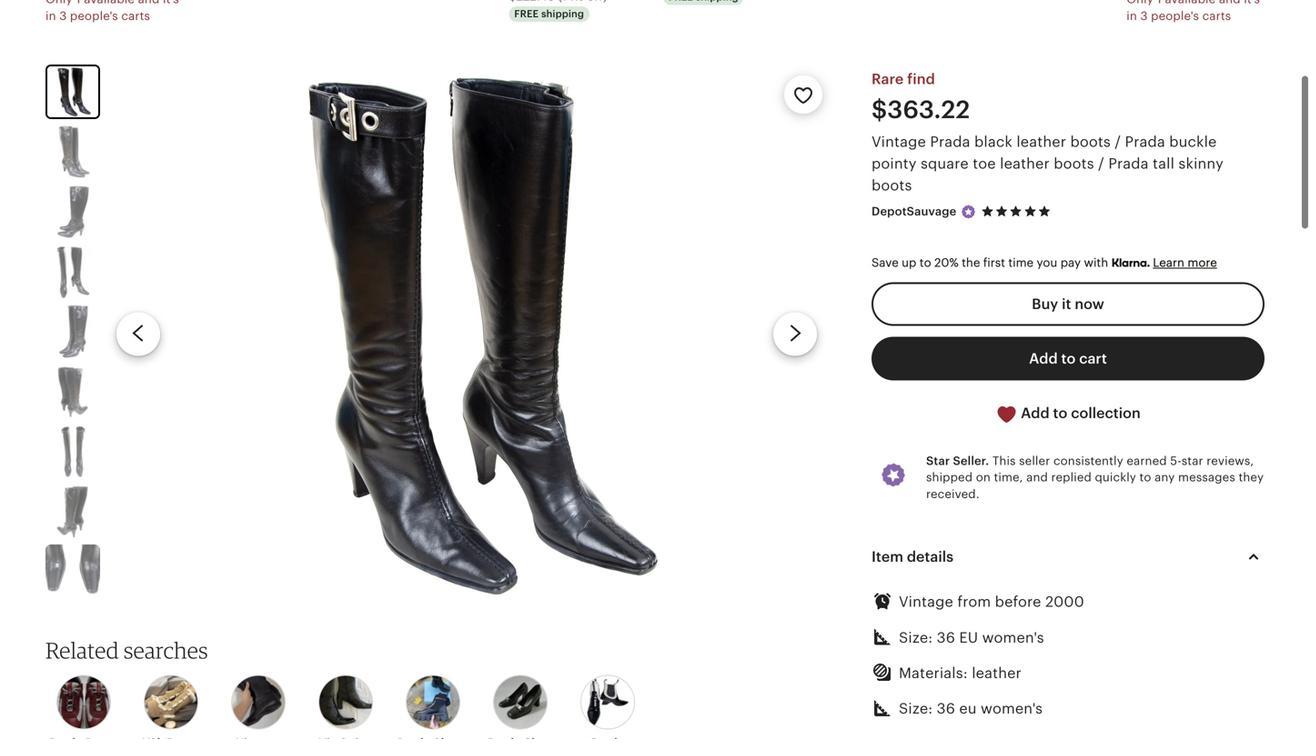 Task type: locate. For each thing, give the bounding box(es) containing it.
pay
[[1061, 256, 1081, 270]]

1 horizontal spatial /
[[1115, 134, 1121, 150]]

$363.22
[[872, 96, 970, 123]]

2 size: from the top
[[899, 701, 933, 718]]

add left cart
[[1029, 351, 1058, 367]]

reviews,
[[1207, 455, 1254, 468]]

1 horizontal spatial 3
[[1141, 9, 1148, 23]]

free
[[514, 8, 539, 19]]

leather
[[1017, 134, 1067, 150], [1000, 156, 1050, 172], [972, 666, 1022, 682]]

seller.
[[953, 455, 989, 468]]

1 horizontal spatial carts
[[1203, 9, 1232, 23]]

0 horizontal spatial only 1 available and it's in
[[46, 0, 179, 23]]

size: down the materials:
[[899, 701, 933, 718]]

buckle
[[1170, 134, 1217, 150]]

1 horizontal spatial only
[[1127, 0, 1154, 6]]

eu
[[960, 701, 977, 718]]

1 vertical spatial women's
[[981, 701, 1043, 718]]

people's
[[70, 9, 118, 23], [1151, 9, 1200, 23]]

vintage for vintage from before 2000
[[899, 594, 954, 611]]

they
[[1239, 471, 1264, 485]]

leather right black
[[1017, 134, 1067, 150]]

any
[[1155, 471, 1175, 485]]

0 horizontal spatial in
[[46, 9, 56, 23]]

depotsauvage link
[[872, 205, 957, 218]]

2 vertical spatial leather
[[972, 666, 1022, 682]]

0 vertical spatial vintage
[[872, 134, 926, 150]]

1 vertical spatial /
[[1099, 156, 1105, 172]]

2 3 from the left
[[1141, 9, 1148, 23]]

0 vertical spatial 36
[[937, 630, 956, 646]]

5-
[[1171, 455, 1182, 468]]

star
[[1182, 455, 1204, 468]]

/
[[1115, 134, 1121, 150], [1099, 156, 1105, 172]]

1 horizontal spatial people's
[[1151, 9, 1200, 23]]

add for add to collection
[[1021, 406, 1050, 422]]

0 horizontal spatial available
[[84, 0, 135, 6]]

0 horizontal spatial vintage prada black leather boots / prada buckle pointy square image 1 image
[[47, 66, 98, 117]]

women's
[[983, 630, 1045, 646], [981, 701, 1043, 718]]

vintage prada black leather boots / prada buckle pointy square image 3 image
[[46, 185, 100, 239]]

only
[[46, 0, 72, 6], [1127, 0, 1154, 6]]

1
[[76, 0, 81, 6], [1157, 0, 1162, 6]]

1 in from the left
[[46, 9, 56, 23]]

earned
[[1127, 455, 1167, 468]]

0 horizontal spatial only
[[46, 0, 72, 6]]

you
[[1037, 256, 1058, 270]]

add
[[1029, 351, 1058, 367], [1021, 406, 1050, 422]]

eu
[[960, 630, 979, 646]]

to inside this seller consistently earned 5-star reviews, shipped on time, and replied quickly to any messages they received.
[[1140, 471, 1152, 485]]

carts
[[121, 9, 150, 23], [1203, 9, 1232, 23]]

seller
[[1019, 455, 1051, 468]]

3 people's carts
[[59, 9, 150, 23], [1141, 9, 1232, 23]]

women's down the before
[[983, 630, 1045, 646]]

0 vertical spatial women's
[[983, 630, 1045, 646]]

now
[[1075, 296, 1105, 313]]

vintage prada black leather boots / prada buckle pointy square image 1 image
[[106, 65, 828, 605], [47, 66, 98, 117]]

item details button
[[855, 536, 1281, 579]]

available
[[84, 0, 135, 6], [1165, 0, 1216, 6]]

leather down black
[[1000, 156, 1050, 172]]

1 horizontal spatial 3 people's carts
[[1141, 9, 1232, 23]]

first
[[984, 256, 1006, 270]]

received.
[[926, 488, 980, 501]]

and
[[138, 0, 160, 6], [1219, 0, 1241, 6], [1027, 471, 1048, 485]]

2 in from the left
[[1127, 9, 1138, 23]]

to
[[920, 256, 932, 270], [1062, 351, 1076, 367], [1053, 406, 1068, 422], [1140, 471, 1152, 485]]

it
[[1062, 296, 1072, 313]]

0 horizontal spatial 3
[[59, 9, 67, 23]]

1 it's from the left
[[163, 0, 179, 6]]

women's for size: 36 eu women's
[[981, 701, 1043, 718]]

depotsauvage
[[872, 205, 957, 218]]

with
[[1084, 256, 1109, 270]]

to left cart
[[1062, 351, 1076, 367]]

36
[[937, 630, 956, 646], [937, 701, 956, 718]]

to left collection
[[1053, 406, 1068, 422]]

0 vertical spatial add
[[1029, 351, 1058, 367]]

1 horizontal spatial it's
[[1244, 0, 1260, 6]]

vintage inside vintage prada black leather boots / prada buckle pointy square toe leather boots / prada tall skinny boots
[[872, 134, 926, 150]]

1 carts from the left
[[121, 9, 150, 23]]

0 vertical spatial size:
[[899, 630, 933, 646]]

size: up the materials:
[[899, 630, 933, 646]]

leather down size: 36 eu women's
[[972, 666, 1022, 682]]

0 horizontal spatial it's
[[163, 0, 179, 6]]

vintage up pointy
[[872, 134, 926, 150]]

3
[[59, 9, 67, 23], [1141, 9, 1148, 23]]

size: 36 eu women's
[[899, 630, 1045, 646]]

boots
[[1071, 134, 1111, 150], [1054, 156, 1095, 172], [872, 178, 912, 194]]

only 1 available and it's in
[[46, 0, 179, 23], [1127, 0, 1260, 23]]

messages
[[1179, 471, 1236, 485]]

1 available from the left
[[84, 0, 135, 6]]

36 for eu
[[937, 701, 956, 718]]

vintage prada black leather boots / prada buckle pointy square image 7 image
[[46, 425, 100, 480]]

searches
[[124, 637, 208, 664]]

square
[[921, 156, 969, 172]]

more
[[1188, 256, 1217, 270]]

toe
[[973, 156, 996, 172]]

before
[[995, 594, 1042, 611]]

1 36 from the top
[[937, 630, 956, 646]]

vintage from before 2000
[[899, 594, 1085, 611]]

add to collection button
[[872, 392, 1265, 437]]

1 only from the left
[[46, 0, 72, 6]]

to right up
[[920, 256, 932, 270]]

20%
[[935, 256, 959, 270]]

1 size: from the top
[[899, 630, 933, 646]]

1 1 from the left
[[76, 0, 81, 6]]

to down earned
[[1140, 471, 1152, 485]]

1 vertical spatial 36
[[937, 701, 956, 718]]

2 it's from the left
[[1244, 0, 1260, 6]]

this
[[993, 455, 1016, 468]]

add for add to cart
[[1029, 351, 1058, 367]]

women's right eu
[[981, 701, 1043, 718]]

1 vertical spatial vintage
[[899, 594, 954, 611]]

to inside save up to 20% the first time you pay with klarna. learn more
[[920, 256, 932, 270]]

shipped
[[926, 471, 973, 485]]

it's
[[163, 0, 179, 6], [1244, 0, 1260, 6]]

2 vertical spatial boots
[[872, 178, 912, 194]]

size:
[[899, 630, 933, 646], [899, 701, 933, 718]]

2 36 from the top
[[937, 701, 956, 718]]

vintage
[[872, 134, 926, 150], [899, 594, 954, 611]]

1 horizontal spatial and
[[1027, 471, 1048, 485]]

0 horizontal spatial people's
[[70, 9, 118, 23]]

1 horizontal spatial only 1 available and it's in
[[1127, 0, 1260, 23]]

materials:
[[899, 666, 968, 682]]

1 horizontal spatial 1
[[1157, 0, 1162, 6]]

/ left buckle
[[1115, 134, 1121, 150]]

buy
[[1032, 296, 1059, 313]]

1 vertical spatial size:
[[899, 701, 933, 718]]

prada
[[930, 134, 971, 150], [1125, 134, 1166, 150], [1109, 156, 1149, 172]]

find
[[908, 71, 935, 87]]

1 horizontal spatial available
[[1165, 0, 1216, 6]]

0 horizontal spatial carts
[[121, 9, 150, 23]]

2000
[[1046, 594, 1085, 611]]

/ left tall
[[1099, 156, 1105, 172]]

0 horizontal spatial 1
[[76, 0, 81, 6]]

0 horizontal spatial 3 people's carts
[[59, 9, 150, 23]]

in
[[46, 9, 56, 23], [1127, 9, 1138, 23]]

add up seller
[[1021, 406, 1050, 422]]

1 vertical spatial add
[[1021, 406, 1050, 422]]

vintage down details
[[899, 594, 954, 611]]

0 horizontal spatial /
[[1099, 156, 1105, 172]]

1 horizontal spatial in
[[1127, 9, 1138, 23]]

0 vertical spatial /
[[1115, 134, 1121, 150]]



Task type: vqa. For each thing, say whether or not it's contained in the screenshot.
the topmost within
no



Task type: describe. For each thing, give the bounding box(es) containing it.
related searches
[[46, 637, 208, 664]]

2 1 from the left
[[1157, 0, 1162, 6]]

collection
[[1071, 406, 1141, 422]]

buy it now button
[[872, 283, 1265, 326]]

1 vertical spatial leather
[[1000, 156, 1050, 172]]

1 3 people's carts from the left
[[59, 9, 150, 23]]

prada left tall
[[1109, 156, 1149, 172]]

2 people's from the left
[[1151, 9, 1200, 23]]

star_seller image
[[960, 204, 977, 220]]

and inside this seller consistently earned 5-star reviews, shipped on time, and replied quickly to any messages they received.
[[1027, 471, 1048, 485]]

2 available from the left
[[1165, 0, 1216, 6]]

add to cart
[[1029, 351, 1107, 367]]

replied
[[1052, 471, 1092, 485]]

2 only 1 available and it's in from the left
[[1127, 0, 1260, 23]]

vintage prada black leather boots / prada buckle pointy square toe leather boots / prada tall skinny boots
[[872, 134, 1224, 194]]

vintage prada black leather boots / prada buckle pointy square image 6 image
[[46, 365, 100, 419]]

1 vertical spatial boots
[[1054, 156, 1095, 172]]

shipping
[[541, 8, 584, 19]]

quickly
[[1095, 471, 1137, 485]]

the
[[962, 256, 980, 270]]

black
[[975, 134, 1013, 150]]

star seller.
[[926, 455, 989, 468]]

rare find $363.22
[[872, 71, 970, 123]]

0 vertical spatial boots
[[1071, 134, 1111, 150]]

vintage for vintage prada black leather boots / prada buckle pointy square toe leather boots / prada tall skinny boots
[[872, 134, 926, 150]]

on
[[976, 471, 991, 485]]

save up to 20% the first time you pay with klarna. learn more
[[872, 256, 1217, 270]]

pointy
[[872, 156, 917, 172]]

star
[[926, 455, 950, 468]]

1 people's from the left
[[70, 9, 118, 23]]

1 horizontal spatial vintage prada black leather boots / prada buckle pointy square image 1 image
[[106, 65, 828, 605]]

related searches region
[[24, 637, 845, 740]]

klarna.
[[1112, 256, 1150, 270]]

consistently
[[1054, 455, 1124, 468]]

vintage prada black leather boots / prada buckle pointy square image 9 image
[[46, 545, 100, 600]]

size: 36 eu women's
[[899, 701, 1043, 718]]

skinny
[[1179, 156, 1224, 172]]

prada up square
[[930, 134, 971, 150]]

free shipping
[[514, 8, 584, 19]]

materials: leather
[[899, 666, 1022, 682]]

vintage prada black leather boots / prada buckle pointy square image 8 image
[[46, 485, 100, 540]]

tall
[[1153, 156, 1175, 172]]

this seller consistently earned 5-star reviews, shipped on time, and replied quickly to any messages they received.
[[926, 455, 1264, 501]]

vintage prada black leather boots / prada buckle pointy square image 4 image
[[46, 245, 100, 299]]

vintage prada black leather boots / prada buckle pointy square image 5 image
[[46, 305, 100, 359]]

time
[[1009, 256, 1034, 270]]

size: for size: 36 eu women's
[[899, 630, 933, 646]]

women's for size: 36 eu women's
[[983, 630, 1045, 646]]

item
[[872, 549, 904, 566]]

0 horizontal spatial and
[[138, 0, 160, 6]]

details
[[907, 549, 954, 566]]

2 carts from the left
[[1203, 9, 1232, 23]]

2 only from the left
[[1127, 0, 1154, 6]]

36 for eu
[[937, 630, 956, 646]]

add to collection
[[1018, 406, 1141, 422]]

buy it now
[[1032, 296, 1105, 313]]

item details
[[872, 549, 954, 566]]

prada up tall
[[1125, 134, 1166, 150]]

learn
[[1153, 256, 1185, 270]]

from
[[958, 594, 991, 611]]

up
[[902, 256, 917, 270]]

add to cart button
[[872, 337, 1265, 381]]

1 only 1 available and it's in from the left
[[46, 0, 179, 23]]

2 horizontal spatial and
[[1219, 0, 1241, 6]]

vintage prada black leather boots / prada buckle pointy square image 2 image
[[46, 125, 100, 179]]

time,
[[994, 471, 1023, 485]]

save
[[872, 256, 899, 270]]

free shipping link
[[509, 0, 647, 24]]

0 vertical spatial leather
[[1017, 134, 1067, 150]]

size: for size: 36 eu women's
[[899, 701, 933, 718]]

cart
[[1080, 351, 1107, 367]]

1 3 from the left
[[59, 9, 67, 23]]

learn more button
[[1153, 256, 1217, 270]]

rare
[[872, 71, 904, 87]]

related
[[46, 637, 119, 664]]

2 3 people's carts from the left
[[1141, 9, 1232, 23]]



